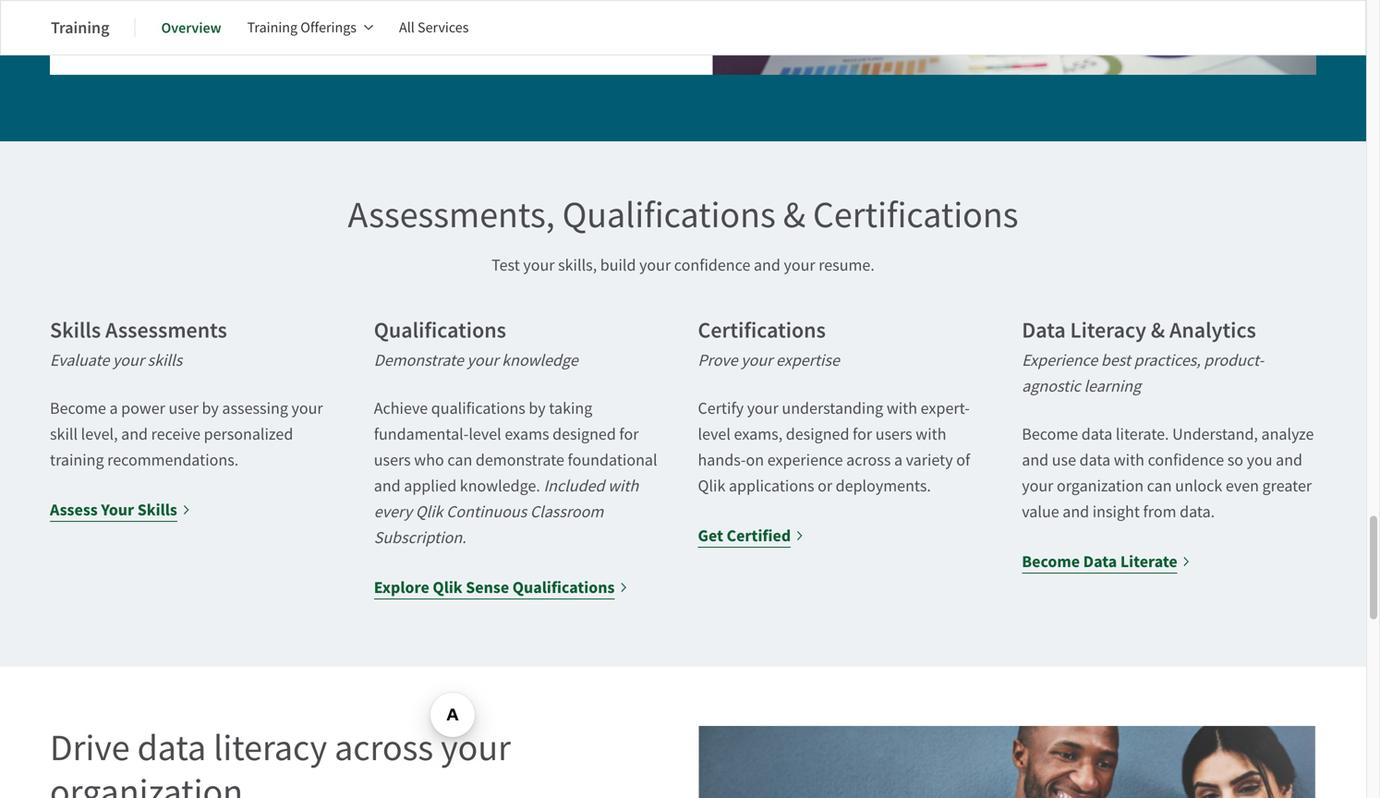 Task type: vqa. For each thing, say whether or not it's contained in the screenshot.
Pricing link
no



Task type: locate. For each thing, give the bounding box(es) containing it.
demonstrate your knowledge
[[374, 350, 578, 371]]

a
[[109, 398, 118, 419], [894, 449, 903, 471]]

0 horizontal spatial level
[[469, 424, 501, 445]]

across inside certify your understanding with expert- level exams, designed for users with hands-on experience across a variety of qlik applications or deployments.
[[846, 449, 891, 471]]

level down the certify
[[698, 424, 731, 445]]

users
[[876, 424, 913, 445], [374, 449, 411, 471]]

for for qualifications
[[619, 424, 639, 445]]

1 horizontal spatial level
[[698, 424, 731, 445]]

become up the use in the bottom of the page
[[1022, 424, 1078, 445]]

0 horizontal spatial organization
[[50, 769, 243, 798]]

all
[[399, 18, 415, 37]]

confidence inside become data literate. understand, analyze and use data with confidence so you and your organization can unlock even greater value and insight from data.
[[1148, 449, 1224, 471]]

knowledge
[[502, 350, 578, 371]]

qualifications up demonstrate
[[374, 316, 506, 345]]

1 vertical spatial &
[[1151, 316, 1165, 345]]

and left resume.
[[754, 254, 781, 276]]

a left power
[[109, 398, 118, 419]]

data
[[1022, 316, 1066, 345], [1083, 551, 1117, 573]]

even
[[1226, 475, 1259, 496]]

1 horizontal spatial designed
[[786, 424, 849, 445]]

1 horizontal spatial &
[[1151, 316, 1165, 345]]

on
[[746, 449, 764, 471]]

designed inside certify your understanding with expert- level exams, designed for users with hands-on experience across a variety of qlik applications or deployments.
[[786, 424, 849, 445]]

0 horizontal spatial a
[[109, 398, 118, 419]]

classroom
[[530, 501, 604, 522]]

data left the literate.
[[1082, 424, 1113, 445]]

confidence up "unlock"
[[1148, 449, 1224, 471]]

certify your understanding with expert- level exams, designed for users with hands-on experience across a variety of qlik applications or deployments.
[[698, 398, 970, 496]]

1 horizontal spatial for
[[853, 424, 872, 445]]

and up 'every'
[[374, 475, 401, 496]]

for down understanding
[[853, 424, 872, 445]]

0 horizontal spatial data
[[1022, 316, 1066, 345]]

data up experience
[[1022, 316, 1066, 345]]

assessments, qualifications & certifications
[[348, 192, 1019, 239]]

level for certifications
[[698, 424, 731, 445]]

1 vertical spatial skills
[[137, 499, 177, 521]]

0 horizontal spatial designed
[[553, 424, 616, 445]]

1 by from the left
[[202, 398, 219, 419]]

your
[[101, 499, 134, 521]]

and down power
[[121, 424, 148, 445]]

can right who
[[447, 449, 472, 471]]

users for qualifications
[[374, 449, 411, 471]]

or
[[818, 475, 832, 496]]

can
[[447, 449, 472, 471], [1147, 475, 1172, 496]]

1 horizontal spatial users
[[876, 424, 913, 445]]

& for qualifications
[[783, 192, 806, 239]]

designed down taking
[[553, 424, 616, 445]]

test your skills, build your confidence and your resume.
[[492, 254, 875, 276]]

0 vertical spatial across
[[846, 449, 891, 471]]

0 vertical spatial confidence
[[674, 254, 751, 276]]

all services
[[399, 18, 469, 37]]

and inside achieve qualifications by taking fundamental-level exams designed for users who can demonstrate foundational and applied knowledge.
[[374, 475, 401, 496]]

so
[[1228, 449, 1244, 471]]

training menu bar
[[51, 6, 495, 50]]

data
[[1082, 424, 1113, 445], [1080, 449, 1111, 471], [137, 725, 206, 772]]

0 vertical spatial data
[[1022, 316, 1066, 345]]

all services link
[[399, 6, 469, 50]]

qualifications
[[562, 192, 776, 239], [374, 316, 506, 345], [513, 576, 615, 599]]

qlik down hands-
[[698, 475, 726, 496]]

1 for from the left
[[619, 424, 639, 445]]

best
[[1101, 350, 1131, 371]]

can inside achieve qualifications by taking fundamental-level exams designed for users who can demonstrate foundational and applied knowledge.
[[447, 449, 472, 471]]

1 vertical spatial confidence
[[1148, 449, 1224, 471]]

2 vertical spatial data
[[137, 725, 206, 772]]

0 vertical spatial users
[[876, 424, 913, 445]]

1 horizontal spatial confidence
[[1148, 449, 1224, 471]]

for inside achieve qualifications by taking fundamental-level exams designed for users who can demonstrate foundational and applied knowledge.
[[619, 424, 639, 445]]

data left the literate
[[1083, 551, 1117, 573]]

evaluate
[[50, 350, 109, 371]]

by right user
[[202, 398, 219, 419]]

1 vertical spatial users
[[374, 449, 411, 471]]

1 vertical spatial qlik
[[415, 501, 443, 522]]

users up variety
[[876, 424, 913, 445]]

0 vertical spatial can
[[447, 449, 472, 471]]

& for literacy
[[1151, 316, 1165, 345]]

deployments.
[[836, 475, 931, 496]]

training
[[51, 17, 109, 39], [247, 18, 298, 37]]

1 vertical spatial organization
[[50, 769, 243, 798]]

0 horizontal spatial across
[[335, 725, 433, 772]]

1 designed from the left
[[553, 424, 616, 445]]

skills up evaluate
[[50, 316, 101, 345]]

and
[[754, 254, 781, 276], [121, 424, 148, 445], [1022, 449, 1049, 471], [1276, 449, 1303, 471], [374, 475, 401, 496], [1063, 501, 1089, 522]]

confidence
[[674, 254, 751, 276], [1148, 449, 1224, 471]]

assess your skills link
[[50, 497, 191, 523]]

0 horizontal spatial for
[[619, 424, 639, 445]]

1 vertical spatial become
[[1022, 424, 1078, 445]]

become inside the become a power user by assessing your skill level, and receive personalized training recommendations.
[[50, 398, 106, 419]]

2 level from the left
[[698, 424, 731, 445]]

data literacy & analytics
[[1022, 316, 1256, 345]]

2 vertical spatial qlik
[[433, 576, 463, 599]]

across
[[846, 449, 891, 471], [335, 725, 433, 772]]

designed up 'experience'
[[786, 424, 849, 445]]

0 vertical spatial become
[[50, 398, 106, 419]]

data right the use in the bottom of the page
[[1080, 449, 1111, 471]]

qlik down applied on the left
[[415, 501, 443, 522]]

explore qlik sense qualifications link
[[374, 575, 629, 600]]

1 horizontal spatial data
[[1083, 551, 1117, 573]]

0 horizontal spatial can
[[447, 449, 472, 471]]

1 horizontal spatial can
[[1147, 475, 1172, 496]]

2 by from the left
[[529, 398, 546, 419]]

with down the literate.
[[1114, 449, 1145, 471]]

understand,
[[1173, 424, 1258, 445]]

for
[[619, 424, 639, 445], [853, 424, 872, 445]]

0 vertical spatial &
[[783, 192, 806, 239]]

0 vertical spatial organization
[[1057, 475, 1144, 496]]

training for training offerings
[[247, 18, 298, 37]]

1 horizontal spatial skills
[[137, 499, 177, 521]]

qualifications up test your skills, build your confidence and your resume.
[[562, 192, 776, 239]]

1 horizontal spatial organization
[[1057, 475, 1144, 496]]

1 vertical spatial certifications
[[698, 316, 826, 345]]

users inside achieve qualifications by taking fundamental-level exams designed for users who can demonstrate foundational and applied knowledge.
[[374, 449, 411, 471]]

data right drive
[[137, 725, 206, 772]]

your inside become data literate. understand, analyze and use data with confidence so you and your organization can unlock even greater value and insight from data.
[[1022, 475, 1054, 496]]

knowledge.
[[460, 475, 540, 496]]

with up variety
[[916, 424, 947, 445]]

1 vertical spatial a
[[894, 449, 903, 471]]

1 horizontal spatial by
[[529, 398, 546, 419]]

qlik left sense
[[433, 576, 463, 599]]

data inside drive data literacy across your organization
[[137, 725, 206, 772]]

1 horizontal spatial across
[[846, 449, 891, 471]]

and right value
[[1063, 501, 1089, 522]]

1 level from the left
[[469, 424, 501, 445]]

become a power user by assessing your skill level, and receive personalized training recommendations.
[[50, 398, 323, 471]]

for inside certify your understanding with expert- level exams, designed for users with hands-on experience across a variety of qlik applications or deployments.
[[853, 424, 872, 445]]

users inside certify your understanding with expert- level exams, designed for users with hands-on experience across a variety of qlik applications or deployments.
[[876, 424, 913, 445]]

0 horizontal spatial by
[[202, 398, 219, 419]]

overview link
[[161, 6, 221, 50]]

qualifications down classroom
[[513, 576, 615, 599]]

for up foundational at left bottom
[[619, 424, 639, 445]]

1 horizontal spatial a
[[894, 449, 903, 471]]

data for become data literate. understand, analyze and use data with confidence so you and your organization can unlock even greater value and insight from data.
[[1082, 424, 1113, 445]]

learning
[[1084, 375, 1141, 397]]

qlik
[[698, 475, 726, 496], [415, 501, 443, 522], [433, 576, 463, 599]]

qualifications
[[431, 398, 526, 419]]

your inside certify your understanding with expert- level exams, designed for users with hands-on experience across a variety of qlik applications or deployments.
[[747, 398, 779, 419]]

hands-
[[698, 449, 746, 471]]

become
[[50, 398, 106, 419], [1022, 424, 1078, 445], [1022, 551, 1080, 573]]

certifications up resume.
[[813, 192, 1019, 239]]

0 vertical spatial certifications
[[813, 192, 1019, 239]]

training inside "training offerings" link
[[247, 18, 298, 37]]

a up "deployments."
[[894, 449, 903, 471]]

prove your expertise
[[698, 350, 840, 371]]

0 horizontal spatial training
[[51, 17, 109, 39]]

skill
[[50, 424, 78, 445]]

become up skill
[[50, 398, 106, 419]]

you
[[1247, 449, 1273, 471]]

0 vertical spatial a
[[109, 398, 118, 419]]

2 designed from the left
[[786, 424, 849, 445]]

subscription.
[[374, 527, 466, 548]]

confidence down the assessments, qualifications & certifications
[[674, 254, 751, 276]]

1 horizontal spatial training
[[247, 18, 298, 37]]

with inside become data literate. understand, analyze and use data with confidence so you and your organization can unlock even greater value and insight from data.
[[1114, 449, 1145, 471]]

demonstrate
[[476, 449, 564, 471]]

experience
[[1022, 350, 1098, 371]]

users left who
[[374, 449, 411, 471]]

can up the from
[[1147, 475, 1172, 496]]

level inside achieve qualifications by taking fundamental-level exams designed for users who can demonstrate foundational and applied knowledge.
[[469, 424, 501, 445]]

designed inside achieve qualifications by taking fundamental-level exams designed for users who can demonstrate foundational and applied knowledge.
[[553, 424, 616, 445]]

certifications up prove your expertise
[[698, 316, 826, 345]]

a inside the become a power user by assessing your skill level, and receive personalized training recommendations.
[[109, 398, 118, 419]]

level
[[469, 424, 501, 445], [698, 424, 731, 445]]

with down foundational at left bottom
[[608, 475, 639, 496]]

with left expert-
[[887, 398, 917, 419]]

drive data literacy across your organization
[[50, 725, 511, 798]]

assessing
[[222, 398, 288, 419]]

0 vertical spatial qlik
[[698, 475, 726, 496]]

literate.
[[1116, 424, 1169, 445]]

data.
[[1180, 501, 1215, 522]]

get certified
[[698, 525, 791, 547]]

skills
[[148, 350, 182, 371]]

resume.
[[819, 254, 875, 276]]

skills right your
[[137, 499, 177, 521]]

become data literate
[[1022, 551, 1178, 573]]

variety
[[906, 449, 953, 471]]

level inside certify your understanding with expert- level exams, designed for users with hands-on experience across a variety of qlik applications or deployments.
[[698, 424, 731, 445]]

by up exams
[[529, 398, 546, 419]]

drive
[[50, 725, 130, 772]]

training offerings link
[[247, 6, 373, 50]]

0 horizontal spatial skills
[[50, 316, 101, 345]]

1 vertical spatial across
[[335, 725, 433, 772]]

certifications
[[813, 192, 1019, 239], [698, 316, 826, 345]]

level down qualifications in the left of the page
[[469, 424, 501, 445]]

become down value
[[1022, 551, 1080, 573]]

become for skills
[[50, 398, 106, 419]]

organization
[[1057, 475, 1144, 496], [50, 769, 243, 798]]

0 horizontal spatial &
[[783, 192, 806, 239]]

0 vertical spatial skills
[[50, 316, 101, 345]]

1 vertical spatial can
[[1147, 475, 1172, 496]]

2 for from the left
[[853, 424, 872, 445]]

become inside become data literate. understand, analyze and use data with confidence so you and your organization can unlock even greater value and insight from data.
[[1022, 424, 1078, 445]]

0 vertical spatial data
[[1082, 424, 1113, 445]]

understanding
[[782, 398, 883, 419]]

qlik inside certify your understanding with expert- level exams, designed for users with hands-on experience across a variety of qlik applications or deployments.
[[698, 475, 726, 496]]

0 horizontal spatial users
[[374, 449, 411, 471]]

designed
[[553, 424, 616, 445], [786, 424, 849, 445]]



Task type: describe. For each thing, give the bounding box(es) containing it.
assess
[[50, 499, 98, 521]]

foundational
[[568, 449, 657, 471]]

2 vertical spatial become
[[1022, 551, 1080, 573]]

qlik inside explore qlik sense qualifications link
[[433, 576, 463, 599]]

expertise
[[776, 350, 840, 371]]

level,
[[81, 424, 118, 445]]

data for drive data literacy across your organization
[[137, 725, 206, 772]]

literacy
[[214, 725, 327, 772]]

achieve
[[374, 398, 428, 419]]

who
[[414, 449, 444, 471]]

personalized
[[204, 424, 293, 445]]

skills assessments
[[50, 316, 227, 345]]

become data literate. understand, analyze and use data with confidence so you and your organization can unlock even greater value and insight from data.
[[1022, 424, 1314, 522]]

for for certifications
[[853, 424, 872, 445]]

analyze
[[1262, 424, 1314, 445]]

greater
[[1263, 475, 1312, 496]]

across inside drive data literacy across your organization
[[335, 725, 433, 772]]

organization inside drive data literacy across your organization
[[50, 769, 243, 798]]

demonstrate
[[374, 350, 464, 371]]

recommendations.
[[107, 449, 239, 471]]

services
[[418, 18, 469, 37]]

and inside the become a power user by assessing your skill level, and receive personalized training recommendations.
[[121, 424, 148, 445]]

analytics
[[1170, 316, 1256, 345]]

continuous
[[446, 501, 527, 522]]

can inside become data literate. understand, analyze and use data with confidence so you and your organization can unlock even greater value and insight from data.
[[1147, 475, 1172, 496]]

fundamental-
[[374, 424, 469, 445]]

unlock
[[1175, 475, 1223, 496]]

2 vertical spatial qualifications
[[513, 576, 615, 599]]

from
[[1143, 501, 1177, 522]]

level for qualifications
[[469, 424, 501, 445]]

0 vertical spatial qualifications
[[562, 192, 776, 239]]

test
[[492, 254, 520, 276]]

practices,
[[1134, 350, 1201, 371]]

literacy
[[1070, 316, 1147, 345]]

become data literate link
[[1022, 549, 1192, 575]]

explore
[[374, 576, 429, 599]]

product-
[[1204, 350, 1264, 371]]

1 vertical spatial data
[[1083, 551, 1117, 573]]

every
[[374, 501, 412, 522]]

applied
[[404, 475, 457, 496]]

prove
[[698, 350, 738, 371]]

power
[[121, 398, 165, 419]]

assess your skills
[[50, 499, 177, 521]]

organization inside become data literate. understand, analyze and use data with confidence so you and your organization can unlock even greater value and insight from data.
[[1057, 475, 1144, 496]]

achieve qualifications by taking fundamental-level exams designed for users who can demonstrate foundational and applied knowledge.
[[374, 398, 657, 496]]

agnostic
[[1022, 375, 1081, 397]]

receive
[[151, 424, 201, 445]]

qlik inside included with every qlik continuous classroom subscription.
[[415, 501, 443, 522]]

users for certifications
[[876, 424, 913, 445]]

offerings
[[301, 18, 357, 37]]

and left the use in the bottom of the page
[[1022, 449, 1049, 471]]

your inside drive data literacy across your organization
[[441, 725, 511, 772]]

your inside the become a power user by assessing your skill level, and receive personalized training recommendations.
[[291, 398, 323, 419]]

designed for certifications
[[786, 424, 849, 445]]

value
[[1022, 501, 1059, 522]]

designed for qualifications
[[553, 424, 616, 445]]

with inside included with every qlik continuous classroom subscription.
[[608, 475, 639, 496]]

0 horizontal spatial confidence
[[674, 254, 751, 276]]

exams,
[[734, 424, 783, 445]]

evaluate your skills
[[50, 350, 182, 371]]

literate
[[1121, 551, 1178, 573]]

become for data
[[1022, 424, 1078, 445]]

training for training
[[51, 17, 109, 39]]

by inside the become a power user by assessing your skill level, and receive personalized training recommendations.
[[202, 398, 219, 419]]

experience best practices, product- agnostic learning
[[1022, 350, 1264, 397]]

experience
[[767, 449, 843, 471]]

overview
[[161, 18, 221, 37]]

assessments
[[105, 316, 227, 345]]

expert-
[[921, 398, 970, 419]]

use
[[1052, 449, 1076, 471]]

taking
[[549, 398, 592, 419]]

included with every qlik continuous classroom subscription.
[[374, 475, 639, 548]]

sense
[[466, 576, 509, 599]]

assessments,
[[348, 192, 555, 239]]

1 vertical spatial data
[[1080, 449, 1111, 471]]

build
[[600, 254, 636, 276]]

and down analyze
[[1276, 449, 1303, 471]]

certified
[[727, 525, 791, 547]]

certify
[[698, 398, 744, 419]]

exams
[[505, 424, 549, 445]]

a inside certify your understanding with expert- level exams, designed for users with hands-on experience across a variety of qlik applications or deployments.
[[894, 449, 903, 471]]

get
[[698, 525, 723, 547]]

training
[[50, 449, 104, 471]]

by inside achieve qualifications by taking fundamental-level exams designed for users who can demonstrate foundational and applied knowledge.
[[529, 398, 546, 419]]

of
[[956, 449, 970, 471]]

user
[[169, 398, 199, 419]]

training offerings
[[247, 18, 357, 37]]

get certified link
[[698, 523, 805, 549]]

1 vertical spatial qualifications
[[374, 316, 506, 345]]

applications
[[729, 475, 814, 496]]

insight
[[1093, 501, 1140, 522]]



